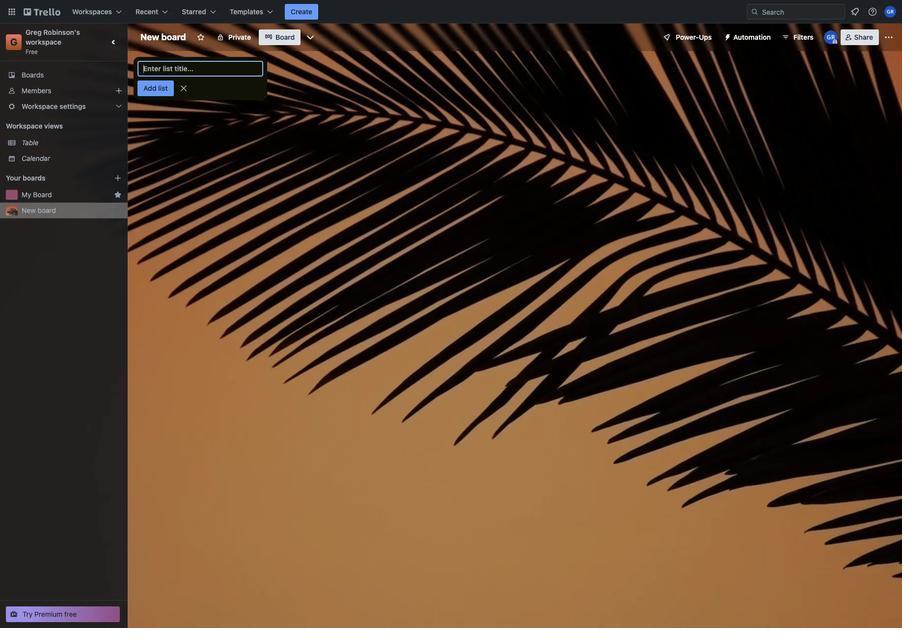 Task type: vqa. For each thing, say whether or not it's contained in the screenshot.
'Showing' for Showing cards from all boards
no



Task type: locate. For each thing, give the bounding box(es) containing it.
recent
[[136, 7, 158, 16]]

free
[[26, 48, 38, 56]]

new down 'recent' popup button
[[140, 32, 159, 42]]

new board down 'recent' popup button
[[140, 32, 186, 42]]

0 vertical spatial new
[[140, 32, 159, 42]]

templates
[[230, 7, 263, 16]]

my board
[[22, 191, 52, 199]]

1 horizontal spatial new
[[140, 32, 159, 42]]

workspace settings button
[[0, 99, 128, 114]]

board down "my board"
[[38, 206, 56, 215]]

new board down "my board"
[[22, 206, 56, 215]]

add
[[143, 84, 156, 92]]

list
[[158, 84, 168, 92]]

filters button
[[779, 29, 817, 45]]

board left customize views icon
[[276, 33, 295, 41]]

automation button
[[720, 29, 777, 45]]

new down my
[[22, 206, 36, 215]]

new board
[[140, 32, 186, 42], [22, 206, 56, 215]]

cancel list editing image
[[179, 83, 189, 93]]

Board name text field
[[136, 29, 191, 45]]

boards link
[[0, 67, 128, 83]]

0 vertical spatial new board
[[140, 32, 186, 42]]

board
[[161, 32, 186, 42], [38, 206, 56, 215]]

private button
[[211, 29, 257, 45]]

automation
[[734, 33, 771, 41]]

create button
[[285, 4, 318, 20]]

1 horizontal spatial board
[[161, 32, 186, 42]]

calendar
[[22, 154, 50, 163]]

robinson's
[[43, 28, 80, 36]]

0 horizontal spatial board
[[33, 191, 52, 199]]

new inside new board text field
[[140, 32, 159, 42]]

workspace inside popup button
[[22, 102, 58, 111]]

greg robinson (gregrobinson96) image
[[824, 30, 838, 44]]

1 vertical spatial new
[[22, 206, 36, 215]]

workspace
[[22, 102, 58, 111], [6, 122, 43, 130]]

premium
[[34, 611, 62, 619]]

board
[[276, 33, 295, 41], [33, 191, 52, 199]]

create
[[291, 7, 312, 16]]

0 vertical spatial workspace
[[22, 102, 58, 111]]

boards
[[22, 71, 44, 79]]

table link
[[22, 138, 122, 148]]

power-ups button
[[656, 29, 718, 45]]

0 vertical spatial board
[[161, 32, 186, 42]]

new board link
[[22, 206, 122, 216]]

0 horizontal spatial new
[[22, 206, 36, 215]]

g
[[10, 36, 17, 48]]

1 horizontal spatial board
[[276, 33, 295, 41]]

add board image
[[114, 174, 122, 182]]

board right my
[[33, 191, 52, 199]]

table
[[22, 139, 39, 147]]

0 horizontal spatial new board
[[22, 206, 56, 215]]

new
[[140, 32, 159, 42], [22, 206, 36, 215]]

greg
[[26, 28, 42, 36]]

1 vertical spatial board
[[38, 206, 56, 215]]

search image
[[751, 8, 759, 16]]

workspace down members
[[22, 102, 58, 111]]

workspace views
[[6, 122, 63, 130]]

share
[[854, 33, 873, 41]]

settings
[[60, 102, 86, 111]]

workspace settings
[[22, 102, 86, 111]]

1 vertical spatial board
[[33, 191, 52, 199]]

board left star or unstar board image
[[161, 32, 186, 42]]

starred icon image
[[114, 191, 122, 199]]

workspace up table
[[6, 122, 43, 130]]

star or unstar board image
[[197, 33, 205, 41]]

workspace for workspace settings
[[22, 102, 58, 111]]

primary element
[[0, 0, 902, 24]]

1 horizontal spatial new board
[[140, 32, 186, 42]]

share button
[[841, 29, 879, 45]]

my
[[22, 191, 31, 199]]

members link
[[0, 83, 128, 99]]

try premium free
[[23, 611, 77, 619]]

workspace
[[26, 38, 61, 46]]

1 vertical spatial workspace
[[6, 122, 43, 130]]

power-
[[676, 33, 699, 41]]



Task type: describe. For each thing, give the bounding box(es) containing it.
free
[[64, 611, 77, 619]]

ups
[[699, 33, 712, 41]]

members
[[22, 86, 51, 95]]

greg robinson's workspace link
[[26, 28, 82, 46]]

greg robinson (gregrobinson96) image
[[885, 6, 896, 18]]

g link
[[6, 34, 22, 50]]

add list
[[143, 84, 168, 92]]

calendar link
[[22, 154, 122, 164]]

power-ups
[[676, 33, 712, 41]]

workspace navigation collapse icon image
[[107, 35, 121, 49]]

0 horizontal spatial board
[[38, 206, 56, 215]]

customize views image
[[306, 32, 315, 42]]

Enter list title… text field
[[138, 61, 263, 77]]

0 vertical spatial board
[[276, 33, 295, 41]]

your
[[6, 174, 21, 182]]

back to home image
[[24, 4, 60, 20]]

starred button
[[176, 4, 222, 20]]

new board inside text field
[[140, 32, 186, 42]]

board link
[[259, 29, 301, 45]]

board inside text field
[[161, 32, 186, 42]]

0 notifications image
[[849, 6, 861, 18]]

try
[[23, 611, 33, 619]]

1 vertical spatial new board
[[22, 206, 56, 215]]

this member is an admin of this board. image
[[833, 40, 837, 44]]

Search field
[[759, 4, 845, 19]]

board inside 'button'
[[33, 191, 52, 199]]

open information menu image
[[868, 7, 878, 17]]

switch to… image
[[7, 7, 17, 17]]

recent button
[[130, 4, 174, 20]]

workspaces
[[72, 7, 112, 16]]

boards
[[23, 174, 46, 182]]

views
[[44, 122, 63, 130]]

your boards
[[6, 174, 46, 182]]

templates button
[[224, 4, 279, 20]]

private
[[228, 33, 251, 41]]

try premium free button
[[6, 607, 120, 623]]

your boards with 2 items element
[[6, 172, 99, 184]]

sm image
[[720, 29, 734, 43]]

workspace for workspace views
[[6, 122, 43, 130]]

filters
[[794, 33, 814, 41]]

add list button
[[138, 81, 174, 96]]

show menu image
[[884, 32, 894, 42]]

workspaces button
[[66, 4, 128, 20]]

starred
[[182, 7, 206, 16]]

new inside new board link
[[22, 206, 36, 215]]

greg robinson's workspace free
[[26, 28, 82, 56]]

my board button
[[22, 190, 110, 200]]



